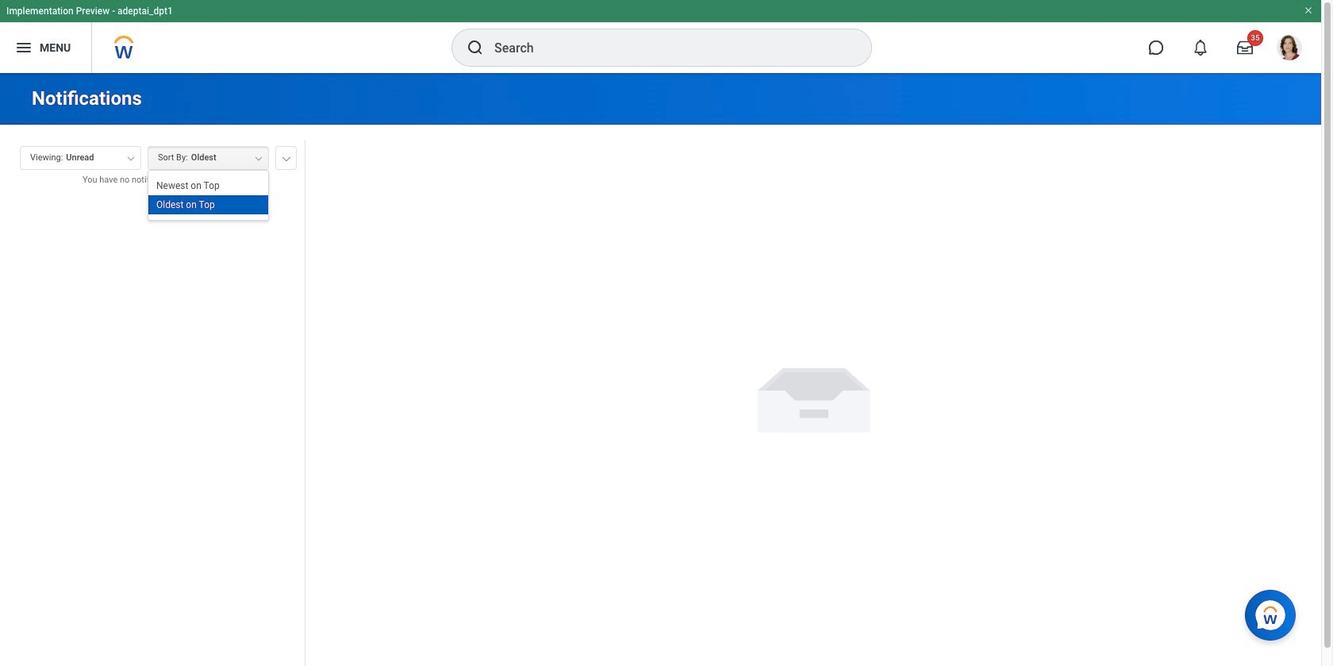 Task type: describe. For each thing, give the bounding box(es) containing it.
reading pane region
[[306, 125, 1322, 666]]

justify image
[[14, 38, 33, 57]]



Task type: locate. For each thing, give the bounding box(es) containing it.
inbox items list box
[[0, 198, 305, 666]]

Search Workday  search field
[[495, 30, 839, 65]]

close environment banner image
[[1304, 6, 1314, 15]]

sort by list box
[[148, 176, 268, 214]]

tab panel
[[0, 139, 305, 666]]

more image
[[282, 153, 291, 161]]

inbox large image
[[1238, 40, 1253, 56]]

banner
[[0, 0, 1322, 73]]

search image
[[466, 38, 485, 57]]

notifications large image
[[1193, 40, 1209, 56]]

profile logan mcneil image
[[1277, 35, 1303, 64]]

main content
[[0, 73, 1322, 666]]



Task type: vqa. For each thing, say whether or not it's contained in the screenshot.
notifications large icon
yes



